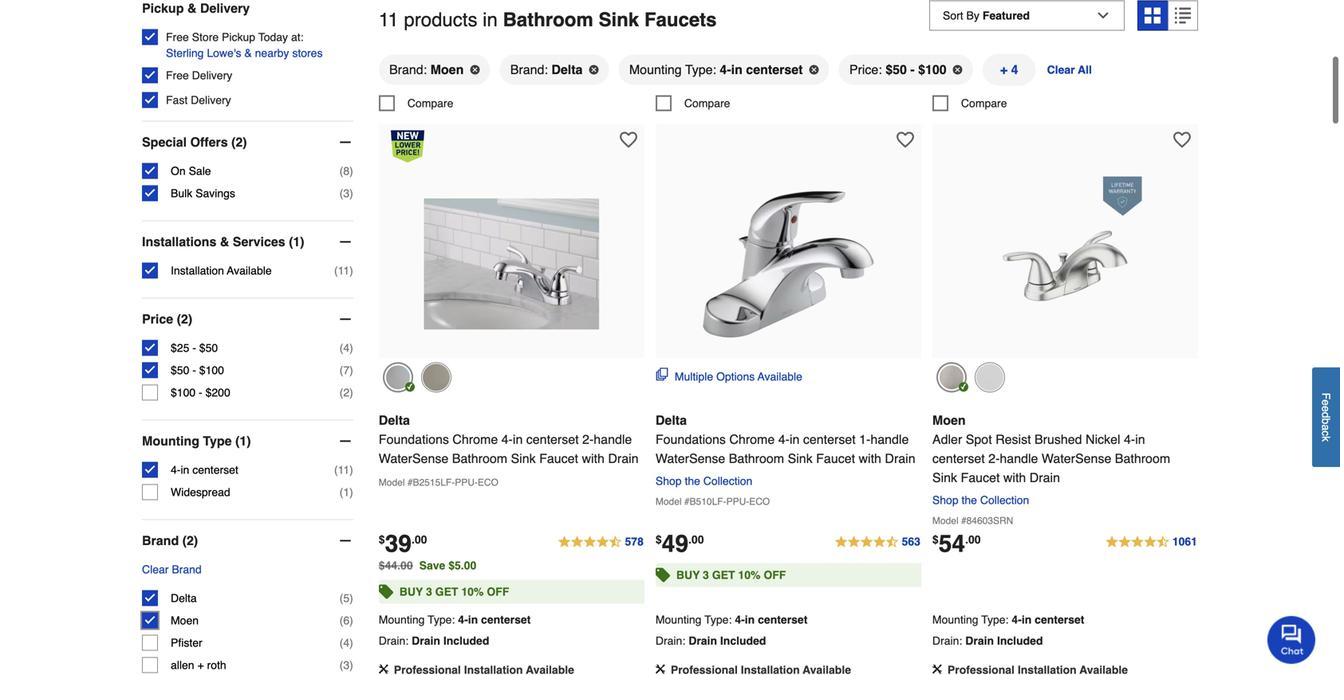 Task type: describe. For each thing, give the bounding box(es) containing it.
1 assembly image from the left
[[379, 665, 388, 675]]

spot
[[966, 432, 992, 447]]

delivery for free delivery
[[192, 69, 232, 82]]

( 4 ) for pfister
[[340, 637, 353, 650]]

0 horizontal spatial +
[[197, 660, 204, 672]]

# for foundations chrome 4-in centerset 1-handle watersense bathroom sink faucet with drain
[[685, 497, 690, 508]]

bathroom inside delta foundations chrome 4-in centerset 2-handle watersense bathroom sink faucet with drain
[[452, 452, 508, 466]]

1 e from the top
[[1320, 400, 1333, 406]]

savings
[[196, 187, 235, 200]]

delta for delta foundations chrome 4-in centerset 1-handle watersense bathroom sink faucet with drain
[[656, 413, 687, 428]]

f e e d b a c k
[[1320, 393, 1333, 442]]

( 5 )
[[340, 593, 353, 605]]

( 2 )
[[340, 387, 353, 399]]

sink inside delta foundations chrome 4-in centerset 2-handle watersense bathroom sink faucet with drain
[[511, 452, 536, 466]]

578
[[625, 536, 644, 549]]

brand (2)
[[142, 534, 198, 549]]

widespread
[[171, 486, 230, 499]]

installations & services (1)
[[142, 235, 305, 249]]

installation
[[171, 265, 224, 277]]

) for 4-in centerset
[[350, 464, 353, 477]]

services
[[233, 235, 285, 249]]

( 1 )
[[340, 486, 353, 499]]

installation available
[[171, 265, 272, 277]]

( for $25 - $50
[[340, 342, 343, 355]]

delta for delta foundations chrome 4-in centerset 2-handle watersense bathroom sink faucet with drain
[[379, 413, 410, 428]]

options
[[717, 371, 755, 383]]

stores
[[292, 47, 323, 60]]

compare for 1000162735 element
[[685, 97, 731, 110]]

with for 1-
[[859, 452, 882, 466]]

minus image for special offers (2)
[[337, 135, 353, 151]]

chrome for foundations chrome 4-in centerset 2-handle watersense bathroom sink faucet with drain
[[453, 432, 498, 447]]

model # 84603srn
[[933, 516, 1014, 527]]

) for pfister
[[350, 637, 353, 650]]

1 vertical spatial $50
[[199, 342, 218, 355]]

- inside list box
[[911, 62, 915, 77]]

actual price $54.00 element
[[933, 531, 981, 558]]

10% for tag filled image
[[739, 569, 761, 582]]

( for on sale
[[340, 165, 343, 178]]

5
[[343, 593, 350, 605]]

- for ( 4 )
[[193, 342, 196, 355]]

b
[[1320, 419, 1333, 425]]

a
[[1320, 425, 1333, 431]]

& for services
[[220, 235, 229, 249]]

$100 inside list box
[[919, 62, 947, 77]]

faucet for 2-
[[540, 452, 579, 466]]

6
[[343, 615, 350, 628]]

$ for 54
[[933, 534, 939, 547]]

) for $50 - $100
[[350, 364, 353, 377]]

with for 2-
[[582, 452, 605, 466]]

adler
[[933, 432, 963, 447]]

b510lf-
[[690, 497, 727, 508]]

$ 39 .00
[[379, 531, 427, 558]]

4 for $25 - $50
[[343, 342, 350, 355]]

minus image for installations & services (1)
[[337, 234, 353, 250]]

resist
[[996, 432, 1032, 447]]

4- inside moen adler spot resist brushed nickel 4-in centerset 2-handle watersense bathroom sink faucet with drain
[[1124, 432, 1136, 447]]

sterling lowe's & nearby stores
[[166, 47, 323, 60]]

sterling lowe's & nearby stores button
[[166, 45, 323, 61]]

2 horizontal spatial $50
[[886, 62, 907, 77]]

& for delivery
[[187, 1, 197, 16]]

brushed
[[1035, 432, 1083, 447]]

close circle filled image for $50 - $100
[[953, 65, 963, 75]]

( for moen
[[340, 615, 343, 628]]

delta foundations chrome 4-in centerset 2-handle watersense bathroom sink faucet with drain image
[[424, 177, 600, 352]]

0 horizontal spatial model
[[379, 478, 405, 489]]

3 down "$44.00 save $5.00"
[[426, 586, 432, 599]]

( for $50 - $100
[[340, 364, 343, 377]]

54
[[939, 531, 966, 558]]

- for ( 2 )
[[199, 387, 202, 399]]

shop the collection link for watersense
[[656, 475, 759, 488]]

handle inside moen adler spot resist brushed nickel 4-in centerset 2-handle watersense bathroom sink faucet with drain
[[1000, 452, 1039, 466]]

clear all button
[[1046, 54, 1094, 86]]

1
[[343, 486, 350, 499]]

brushed nickel image
[[421, 363, 452, 393]]

price: $50 - $100
[[850, 62, 947, 77]]

grid view image
[[1145, 8, 1161, 24]]

actual price $49.00 element
[[656, 531, 704, 558]]

fast
[[166, 94, 188, 107]]

chat invite button image
[[1268, 616, 1317, 665]]

centerset inside delta foundations chrome 4-in centerset 2-handle watersense bathroom sink faucet with drain
[[527, 432, 579, 447]]

) for installation available
[[350, 265, 353, 277]]

4.5 stars image for 54
[[1105, 533, 1199, 553]]

lowe's
[[207, 47, 241, 60]]

bulk
[[171, 187, 193, 200]]

1061
[[1173, 536, 1198, 549]]

0 vertical spatial delivery
[[200, 1, 250, 16]]

collection for 2-
[[981, 494, 1030, 507]]

heart outline image
[[620, 131, 638, 149]]

- for ( 7 )
[[193, 364, 196, 377]]

moen inside list box
[[431, 62, 464, 77]]

price (2)
[[142, 312, 192, 327]]

10% for tag filled icon
[[462, 586, 484, 599]]

eco for model # b510lf-ppu-eco
[[750, 497, 770, 508]]

563
[[902, 536, 921, 549]]

d
[[1320, 413, 1333, 419]]

$100 - $200
[[171, 387, 230, 399]]

list view image
[[1176, 8, 1191, 24]]

2 drain: drain included from the left
[[656, 635, 766, 648]]

model # b510lf-ppu-eco
[[656, 497, 770, 508]]

0 vertical spatial (2)
[[231, 135, 247, 150]]

clear for clear all
[[1048, 63, 1075, 76]]

centerset inside moen adler spot resist brushed nickel 4-in centerset 2-handle watersense bathroom sink faucet with drain
[[933, 452, 985, 466]]

0 horizontal spatial $100
[[171, 387, 196, 399]]

store
[[192, 31, 219, 44]]

watersense inside moen adler spot resist brushed nickel 4-in centerset 2-handle watersense bathroom sink faucet with drain
[[1042, 452, 1112, 466]]

1 included from the left
[[444, 635, 490, 648]]

buy for tag filled image
[[677, 569, 700, 582]]

brand inside button
[[172, 564, 202, 577]]

2 heart outline image from the left
[[1174, 131, 1191, 149]]

1 chrome image from the left
[[383, 363, 413, 393]]

mounting up 4-in centerset
[[142, 434, 199, 449]]

84603srn
[[967, 516, 1014, 527]]

1 heart outline image from the left
[[897, 131, 914, 149]]

faucets
[[645, 9, 717, 31]]

1000162735 element
[[656, 95, 731, 111]]

11 for 4-in centerset
[[338, 464, 350, 477]]

$ 49 .00
[[656, 531, 704, 558]]

all
[[1078, 63, 1092, 76]]

get for tag filled icon
[[435, 586, 458, 599]]

delta foundations chrome 4-in centerset 1-handle watersense bathroom sink faucet with drain image
[[701, 177, 877, 352]]

brand: delta
[[511, 62, 583, 77]]

2 e from the top
[[1320, 406, 1333, 413]]

watersense for foundations chrome 4-in centerset 1-handle watersense bathroom sink faucet with drain
[[656, 452, 726, 466]]

close circle filled image for delta
[[589, 65, 599, 75]]

brand: for brand: moen
[[389, 62, 427, 77]]

( 6 )
[[340, 615, 353, 628]]

brand: moen
[[389, 62, 464, 77]]

0 vertical spatial available
[[227, 265, 272, 277]]

1 vertical spatial $100
[[199, 364, 224, 377]]

handle for 1-
[[871, 432, 909, 447]]

( 4 ) for $25 - $50
[[340, 342, 353, 355]]

nickel
[[1086, 432, 1121, 447]]

today
[[258, 31, 288, 44]]

shop the collection for watersense
[[656, 475, 753, 488]]

bathroom inside delta foundations chrome 4-in centerset 1-handle watersense bathroom sink faucet with drain
[[729, 452, 785, 466]]

delta foundations chrome 4-in centerset 1-handle watersense bathroom sink faucet with drain
[[656, 413, 916, 466]]

free store pickup today at:
[[166, 31, 304, 44]]

0 vertical spatial #
[[408, 478, 413, 489]]

allen
[[171, 660, 194, 672]]

at:
[[291, 31, 304, 44]]

f
[[1320, 393, 1333, 400]]

delivery for fast delivery
[[191, 94, 231, 107]]

1 vertical spatial (1)
[[235, 434, 251, 449]]

( 3 ) for allen + roth
[[340, 660, 353, 672]]

watersense for foundations chrome 4-in centerset 2-handle watersense bathroom sink faucet with drain
[[379, 452, 449, 466]]

11 products in bathroom sink faucets
[[379, 9, 717, 31]]

free for free store pickup today at:
[[166, 31, 189, 44]]

( for allen + roth
[[340, 660, 343, 672]]

centerset inside delta foundations chrome 4-in centerset 1-handle watersense bathroom sink faucet with drain
[[804, 432, 856, 447]]

49
[[662, 531, 689, 558]]

buy 3 get 10% off for tag filled icon
[[400, 586, 509, 599]]

buy 3 get 10% off for tag filled image
[[677, 569, 786, 582]]

0 vertical spatial pickup
[[142, 1, 184, 16]]

1 vertical spatial pickup
[[222, 31, 255, 44]]

+ 4 button
[[983, 54, 1036, 86]]

delta foundations chrome 4-in centerset 2-handle watersense bathroom sink faucet with drain
[[379, 413, 639, 466]]

type
[[203, 434, 232, 449]]

1 drain: drain included from the left
[[379, 635, 490, 648]]

4- inside delta foundations chrome 4-in centerset 2-handle watersense bathroom sink faucet with drain
[[502, 432, 513, 447]]

model # b2515lf-ppu-eco
[[379, 478, 499, 489]]

39
[[385, 531, 412, 558]]

563 button
[[834, 533, 922, 553]]

(2) for price (2)
[[177, 312, 192, 327]]

c
[[1320, 431, 1333, 437]]

3 down 'actual price $49.00' element
[[703, 569, 709, 582]]

close circle filled image for 4-in centerset
[[810, 65, 819, 75]]

+ 4
[[1001, 62, 1019, 77]]

type: inside list box
[[686, 62, 717, 77]]

foundations for foundations chrome 4-in centerset 1-handle watersense bathroom sink faucet with drain
[[656, 432, 726, 447]]

& inside button
[[245, 47, 252, 60]]

2
[[343, 387, 350, 399]]

in inside list box
[[732, 62, 743, 77]]

chrome for foundations chrome 4-in centerset 1-handle watersense bathroom sink faucet with drain
[[730, 432, 775, 447]]

$44.00 save $5.00
[[379, 560, 477, 572]]

$50 - $100
[[171, 364, 224, 377]]

multiple options available link
[[656, 368, 803, 385]]

) for widespread
[[350, 486, 353, 499]]

installations
[[142, 235, 217, 249]]



Task type: locate. For each thing, give the bounding box(es) containing it.
0 vertical spatial minus image
[[337, 312, 353, 328]]

( for delta
[[340, 593, 343, 605]]

1 vertical spatial ( 11 )
[[334, 464, 353, 477]]

0 vertical spatial get
[[712, 569, 735, 582]]

shop the collection link up b510lf-
[[656, 475, 759, 488]]

2 minus image from the top
[[337, 434, 353, 450]]

$25
[[171, 342, 189, 355]]

in inside delta foundations chrome 4-in centerset 2-handle watersense bathroom sink faucet with drain
[[513, 432, 523, 447]]

)
[[350, 165, 353, 178], [350, 187, 353, 200], [350, 265, 353, 277], [350, 342, 353, 355], [350, 364, 353, 377], [350, 387, 353, 399], [350, 464, 353, 477], [350, 486, 353, 499], [350, 593, 353, 605], [350, 615, 353, 628], [350, 637, 353, 650], [350, 660, 353, 672]]

0 horizontal spatial 2-
[[583, 432, 594, 447]]

3 $ from the left
[[933, 534, 939, 547]]

actual price $39.00 element
[[379, 531, 427, 558]]

3 drain: drain included from the left
[[933, 635, 1043, 648]]

(
[[340, 165, 343, 178], [340, 187, 343, 200], [334, 265, 338, 277], [340, 342, 343, 355], [340, 364, 343, 377], [340, 387, 343, 399], [334, 464, 338, 477], [340, 486, 343, 499], [340, 593, 343, 605], [340, 615, 343, 628], [340, 637, 343, 650], [340, 660, 343, 672]]

get right tag filled image
[[712, 569, 735, 582]]

& up store
[[187, 1, 197, 16]]

2 .00 from the left
[[689, 534, 704, 547]]

+ inside button
[[1001, 62, 1008, 77]]

1 brand: from the left
[[389, 62, 427, 77]]

0 vertical spatial off
[[764, 569, 786, 582]]

1 ( 4 ) from the top
[[340, 342, 353, 355]]

0 horizontal spatial off
[[487, 586, 509, 599]]

0 horizontal spatial drain: drain included
[[379, 635, 490, 648]]

(2)
[[231, 135, 247, 150], [177, 312, 192, 327], [182, 534, 198, 549]]

clear inside button
[[1048, 63, 1075, 76]]

( for $100 - $200
[[340, 387, 343, 399]]

with
[[582, 452, 605, 466], [859, 452, 882, 466], [1004, 471, 1027, 485]]

2 4.5 stars image from the left
[[834, 533, 922, 553]]

0 vertical spatial model
[[379, 478, 405, 489]]

buy right tag filled image
[[677, 569, 700, 582]]

1 horizontal spatial 10%
[[739, 569, 761, 582]]

$ inside $ 39 .00
[[379, 534, 385, 547]]

.00 down b510lf-
[[689, 534, 704, 547]]

2 ( 11 ) from the top
[[334, 464, 353, 477]]

multiple options available
[[675, 371, 803, 383]]

faucet inside delta foundations chrome 4-in centerset 1-handle watersense bathroom sink faucet with drain
[[817, 452, 856, 466]]

( 11 )
[[334, 265, 353, 277], [334, 464, 353, 477]]

special
[[142, 135, 187, 150]]

ppu- for b2515lf-
[[455, 478, 478, 489]]

2 chrome from the left
[[730, 432, 775, 447]]

2 vertical spatial model
[[933, 516, 959, 527]]

1 close circle filled image from the left
[[810, 65, 819, 75]]

2 drain: from the left
[[656, 635, 686, 648]]

( 3 ) down ( 8 )
[[340, 187, 353, 200]]

was price $44.00 element
[[379, 556, 419, 572]]

3 assembly image from the left
[[933, 665, 942, 675]]

2 ( 3 ) from the top
[[340, 660, 353, 672]]

the for centerset
[[962, 494, 978, 507]]

1 horizontal spatial faucet
[[817, 452, 856, 466]]

moen up adler
[[933, 413, 966, 428]]

4.5 stars image
[[557, 533, 645, 553], [834, 533, 922, 553], [1105, 533, 1199, 553]]

1 horizontal spatial shop the collection
[[933, 494, 1030, 507]]

brand: for brand: delta
[[511, 62, 548, 77]]

1 4.5 stars image from the left
[[557, 533, 645, 553]]

free up sterling
[[166, 31, 189, 44]]

moen adler spot resist brushed nickel 4-in centerset 2-handle watersense bathroom sink faucet with drain
[[933, 413, 1171, 485]]

2- inside moen adler spot resist brushed nickel 4-in centerset 2-handle watersense bathroom sink faucet with drain
[[989, 452, 1000, 466]]

1 horizontal spatial watersense
[[656, 452, 726, 466]]

clear inside button
[[142, 564, 169, 577]]

watersense
[[379, 452, 449, 466], [656, 452, 726, 466], [1042, 452, 1112, 466]]

+ up "1000202221" element
[[1001, 62, 1008, 77]]

2 free from the top
[[166, 69, 189, 82]]

8
[[343, 165, 350, 178]]

mounting type: 4-in centerset
[[630, 62, 803, 77], [379, 614, 531, 627], [656, 614, 808, 627], [933, 614, 1085, 627]]

4.5 stars image for 49
[[834, 533, 922, 553]]

in inside moen adler spot resist brushed nickel 4-in centerset 2-handle watersense bathroom sink faucet with drain
[[1136, 432, 1146, 447]]

.00 for 39
[[412, 534, 427, 547]]

( for widespread
[[340, 486, 343, 499]]

$ up the was price $44.00 element
[[379, 534, 385, 547]]

clear for clear brand
[[142, 564, 169, 577]]

0 vertical spatial +
[[1001, 62, 1008, 77]]

# up 'actual price $49.00' element
[[685, 497, 690, 508]]

ppu- for b510lf-
[[727, 497, 750, 508]]

1 horizontal spatial $100
[[199, 364, 224, 377]]

centerset inside list box
[[746, 62, 803, 77]]

drain inside delta foundations chrome 4-in centerset 2-handle watersense bathroom sink faucet with drain
[[608, 452, 639, 466]]

( for installation available
[[334, 265, 338, 277]]

1 horizontal spatial model
[[656, 497, 682, 508]]

2 horizontal spatial with
[[1004, 471, 1027, 485]]

model for adler spot resist brushed nickel 4-in centerset 2-handle watersense bathroom sink faucet with drain
[[933, 516, 959, 527]]

available down services
[[227, 265, 272, 277]]

collection up 84603srn
[[981, 494, 1030, 507]]

4 left clear all
[[1012, 62, 1019, 77]]

pickup
[[142, 1, 184, 16], [222, 31, 255, 44]]

2 vertical spatial $50
[[171, 364, 189, 377]]

2 horizontal spatial #
[[962, 516, 967, 527]]

10 ) from the top
[[350, 615, 353, 628]]

) for $25 - $50
[[350, 342, 353, 355]]

shop for foundations chrome 4-in centerset 1-handle watersense bathroom sink faucet with drain
[[656, 475, 682, 488]]

1 vertical spatial collection
[[981, 494, 1030, 507]]

.00 up "$44.00 save $5.00"
[[412, 534, 427, 547]]

ppu-
[[455, 478, 478, 489], [727, 497, 750, 508]]

& up installation available
[[220, 235, 229, 249]]

nearby
[[255, 47, 289, 60]]

0 vertical spatial brand
[[142, 534, 179, 549]]

foundations inside delta foundations chrome 4-in centerset 2-handle watersense bathroom sink faucet with drain
[[379, 432, 449, 447]]

compare inside 1000162735 element
[[685, 97, 731, 110]]

1 minus image from the top
[[337, 135, 353, 151]]

minus image up 7
[[337, 312, 353, 328]]

4.5 stars image containing 563
[[834, 533, 922, 553]]

1 ( 3 ) from the top
[[340, 187, 353, 200]]

0 vertical spatial 11
[[379, 9, 399, 31]]

clear down brand (2)
[[142, 564, 169, 577]]

0 vertical spatial buy
[[677, 569, 700, 582]]

0 horizontal spatial moen
[[171, 615, 199, 628]]

9 ) from the top
[[350, 593, 353, 605]]

brand: up 1000042165 element
[[389, 62, 427, 77]]

$44.00
[[379, 560, 413, 572]]

1 horizontal spatial close circle filled image
[[589, 65, 599, 75]]

new lower price image
[[391, 130, 424, 163]]

11 ) from the top
[[350, 637, 353, 650]]

( 11 ) for 4-in centerset
[[334, 464, 353, 477]]

eco down delta foundations chrome 4-in centerset 2-handle watersense bathroom sink faucet with drain
[[478, 478, 499, 489]]

0 horizontal spatial $
[[379, 534, 385, 547]]

0 horizontal spatial close circle filled image
[[810, 65, 819, 75]]

( for pfister
[[340, 637, 343, 650]]

2 assembly image from the left
[[656, 665, 665, 675]]

drain
[[608, 452, 639, 466], [885, 452, 916, 466], [1030, 471, 1061, 485], [412, 635, 440, 648], [689, 635, 717, 648], [966, 635, 994, 648]]

chrome image right spot resist brushed nickel icon
[[975, 363, 1005, 393]]

close circle filled image
[[470, 65, 480, 75], [589, 65, 599, 75]]

1000042165 element
[[379, 95, 454, 111]]

close circle filled image up "1000202221" element
[[953, 65, 963, 75]]

.00 down model # 84603srn
[[966, 534, 981, 547]]

shop the collection link
[[656, 475, 759, 488], [933, 494, 1036, 507]]

$50 up $50 - $100
[[199, 342, 218, 355]]

0 vertical spatial (1)
[[289, 235, 305, 249]]

$25 - $50
[[171, 342, 218, 355]]

( 8 )
[[340, 165, 353, 178]]

model
[[379, 478, 405, 489], [656, 497, 682, 508], [933, 516, 959, 527]]

buy 3 get 10% off down $5.00
[[400, 586, 509, 599]]

&
[[187, 1, 197, 16], [245, 47, 252, 60], [220, 235, 229, 249]]

1 vertical spatial buy 3 get 10% off
[[400, 586, 509, 599]]

brand
[[142, 534, 179, 549], [172, 564, 202, 577]]

e up d
[[1320, 400, 1333, 406]]

shop the collection link for centerset
[[933, 494, 1036, 507]]

delta inside delta foundations chrome 4-in centerset 1-handle watersense bathroom sink faucet with drain
[[656, 413, 687, 428]]

1 watersense from the left
[[379, 452, 449, 466]]

(2) up clear brand
[[182, 534, 198, 549]]

4 inside button
[[1012, 62, 1019, 77]]

1 horizontal spatial (1)
[[289, 235, 305, 249]]

3 watersense from the left
[[1042, 452, 1112, 466]]

) for on sale
[[350, 165, 353, 178]]

0 horizontal spatial buy
[[400, 586, 423, 599]]

4 up 7
[[343, 342, 350, 355]]

2 compare from the left
[[685, 97, 731, 110]]

model left b2515lf-
[[379, 478, 405, 489]]

price:
[[850, 62, 882, 77]]

minus image up ( 8 )
[[337, 135, 353, 151]]

) for $100 - $200
[[350, 387, 353, 399]]

brand: down the 11 products in bathroom sink faucets
[[511, 62, 548, 77]]

0 vertical spatial clear
[[1048, 63, 1075, 76]]

1 close circle filled image from the left
[[470, 65, 480, 75]]

shop the collection up b510lf-
[[656, 475, 753, 488]]

heart outline image
[[897, 131, 914, 149], [1174, 131, 1191, 149]]

multiple
[[675, 371, 714, 383]]

off for tag filled image
[[764, 569, 786, 582]]

chrome image left brushed nickel image
[[383, 363, 413, 393]]

chrome
[[453, 432, 498, 447], [730, 432, 775, 447]]

2 chrome image from the left
[[975, 363, 1005, 393]]

$5.00
[[449, 560, 477, 572]]

fast delivery
[[166, 94, 231, 107]]

3 compare from the left
[[962, 97, 1008, 110]]

free for free delivery
[[166, 69, 189, 82]]

1 horizontal spatial shop the collection link
[[933, 494, 1036, 507]]

2 horizontal spatial included
[[998, 635, 1043, 648]]

delta for delta
[[171, 593, 197, 605]]

compare inside 1000042165 element
[[408, 97, 454, 110]]

4- inside list box
[[720, 62, 732, 77]]

shop the collection link up 84603srn
[[933, 494, 1036, 507]]

1 vertical spatial #
[[685, 497, 690, 508]]

1 chrome from the left
[[453, 432, 498, 447]]

faucet for 1-
[[817, 452, 856, 466]]

+ left roth at the bottom of page
[[197, 660, 204, 672]]

handle
[[594, 432, 632, 447], [871, 432, 909, 447], [1000, 452, 1039, 466]]

the up b510lf-
[[685, 475, 701, 488]]

) for bulk savings
[[350, 187, 353, 200]]

0 horizontal spatial chrome
[[453, 432, 498, 447]]

1 .00 from the left
[[412, 534, 427, 547]]

the for watersense
[[685, 475, 701, 488]]

price
[[142, 312, 173, 327]]

roth
[[207, 660, 226, 672]]

foundations for foundations chrome 4-in centerset 2-handle watersense bathroom sink faucet with drain
[[379, 432, 449, 447]]

( 3 ) down ( 6 )
[[340, 660, 353, 672]]

tag filled image
[[656, 565, 670, 587]]

minus image down ( 2 )
[[337, 434, 353, 450]]

close circle filled image left price:
[[810, 65, 819, 75]]

chrome image
[[383, 363, 413, 393], [975, 363, 1005, 393]]

0 vertical spatial the
[[685, 475, 701, 488]]

3 minus image from the top
[[337, 534, 353, 550]]

1 vertical spatial the
[[962, 494, 978, 507]]

free delivery
[[166, 69, 232, 82]]

1 minus image from the top
[[337, 312, 353, 328]]

buy right tag filled icon
[[400, 586, 423, 599]]

( 4 )
[[340, 342, 353, 355], [340, 637, 353, 650]]

1 vertical spatial shop
[[933, 494, 959, 507]]

eco for model # b2515lf-ppu-eco
[[478, 478, 499, 489]]

watersense inside delta foundations chrome 4-in centerset 1-handle watersense bathroom sink faucet with drain
[[656, 452, 726, 466]]

1 vertical spatial moen
[[933, 413, 966, 428]]

0 vertical spatial ( 11 )
[[334, 265, 353, 277]]

1 horizontal spatial &
[[220, 235, 229, 249]]

( for bulk savings
[[340, 187, 343, 200]]

tag filled image
[[379, 581, 393, 604]]

with inside delta foundations chrome 4-in centerset 1-handle watersense bathroom sink faucet with drain
[[859, 452, 882, 466]]

2- inside delta foundations chrome 4-in centerset 2-handle watersense bathroom sink faucet with drain
[[583, 432, 594, 447]]

0 vertical spatial $50
[[886, 62, 907, 77]]

allen + roth
[[171, 660, 226, 672]]

0 horizontal spatial included
[[444, 635, 490, 648]]

shop up model # 84603srn
[[933, 494, 959, 507]]

) for delta
[[350, 593, 353, 605]]

( for 4-in centerset
[[334, 464, 338, 477]]

1 horizontal spatial brand:
[[511, 62, 548, 77]]

minus image down 1
[[337, 534, 353, 550]]

minus image down 8
[[337, 234, 353, 250]]

.00 inside $ 54 .00
[[966, 534, 981, 547]]

1 vertical spatial minus image
[[337, 234, 353, 250]]

7 ) from the top
[[350, 464, 353, 477]]

minus image
[[337, 135, 353, 151], [337, 234, 353, 250]]

$100 up '$200'
[[199, 364, 224, 377]]

sink inside delta foundations chrome 4-in centerset 1-handle watersense bathroom sink faucet with drain
[[788, 452, 813, 466]]

(2) right price
[[177, 312, 192, 327]]

6 ) from the top
[[350, 387, 353, 399]]

- right price:
[[911, 62, 915, 77]]

$50 right price:
[[886, 62, 907, 77]]

centerset
[[746, 62, 803, 77], [527, 432, 579, 447], [804, 432, 856, 447], [933, 452, 985, 466], [193, 464, 238, 477], [481, 614, 531, 627], [758, 614, 808, 627], [1035, 614, 1085, 627]]

1 horizontal spatial eco
[[750, 497, 770, 508]]

assembly image
[[379, 665, 388, 675], [656, 665, 665, 675], [933, 665, 942, 675]]

1 horizontal spatial foundations
[[656, 432, 726, 447]]

1 horizontal spatial heart outline image
[[1174, 131, 1191, 149]]

0 horizontal spatial $50
[[171, 364, 189, 377]]

mounting down tag filled image
[[656, 614, 702, 627]]

in inside delta foundations chrome 4-in centerset 1-handle watersense bathroom sink faucet with drain
[[790, 432, 800, 447]]

delivery down free delivery
[[191, 94, 231, 107]]

moen inside moen adler spot resist brushed nickel 4-in centerset 2-handle watersense bathroom sink faucet with drain
[[933, 413, 966, 428]]

minus image for mounting type (1)
[[337, 434, 353, 450]]

2 horizontal spatial handle
[[1000, 452, 1039, 466]]

shop the collection for centerset
[[933, 494, 1030, 507]]

mounting down the actual price $54.00 element at the bottom right of the page
[[933, 614, 979, 627]]

1 horizontal spatial +
[[1001, 62, 1008, 77]]

0 horizontal spatial buy 3 get 10% off
[[400, 586, 509, 599]]

close circle filled image right brand: moen
[[470, 65, 480, 75]]

brand up clear brand
[[142, 534, 179, 549]]

1 compare from the left
[[408, 97, 454, 110]]

.00 for 49
[[689, 534, 704, 547]]

save
[[419, 560, 446, 572]]

4.5 stars image containing 1061
[[1105, 533, 1199, 553]]

1 vertical spatial ppu-
[[727, 497, 750, 508]]

( 3 ) for bulk savings
[[340, 187, 353, 200]]

1 vertical spatial &
[[245, 47, 252, 60]]

included
[[444, 635, 490, 648], [721, 635, 766, 648], [998, 635, 1043, 648]]

chrome inside delta foundations chrome 4-in centerset 2-handle watersense bathroom sink faucet with drain
[[453, 432, 498, 447]]

0 horizontal spatial drain:
[[379, 635, 409, 648]]

clear brand button
[[142, 562, 202, 578]]

1 horizontal spatial chrome
[[730, 432, 775, 447]]

eco right b510lf-
[[750, 497, 770, 508]]

bathroom inside moen adler spot resist brushed nickel 4-in centerset 2-handle watersense bathroom sink faucet with drain
[[1116, 452, 1171, 466]]

clear left all
[[1048, 63, 1075, 76]]

minus image for brand (2)
[[337, 534, 353, 550]]

4.5 stars image containing 578
[[557, 533, 645, 553]]

watersense up b2515lf-
[[379, 452, 449, 466]]

( 4 ) up 7
[[340, 342, 353, 355]]

delivery
[[200, 1, 250, 16], [192, 69, 232, 82], [191, 94, 231, 107]]

0 horizontal spatial ppu-
[[455, 478, 478, 489]]

minus image for price (2)
[[337, 312, 353, 328]]

drain inside moen adler spot resist brushed nickel 4-in centerset 2-handle watersense bathroom sink faucet with drain
[[1030, 471, 1061, 485]]

8 ) from the top
[[350, 486, 353, 499]]

& down free store pickup today at:
[[245, 47, 252, 60]]

on sale
[[171, 165, 211, 178]]

moen up 1000042165 element
[[431, 62, 464, 77]]

) for moen
[[350, 615, 353, 628]]

with inside moen adler spot resist brushed nickel 4-in centerset 2-handle watersense bathroom sink faucet with drain
[[1004, 471, 1027, 485]]

model left b510lf-
[[656, 497, 682, 508]]

compare for "1000202221" element
[[962, 97, 1008, 110]]

3 down ( 8 )
[[343, 187, 350, 200]]

type:
[[686, 62, 717, 77], [428, 614, 455, 627], [705, 614, 732, 627], [982, 614, 1009, 627]]

list box
[[379, 54, 1199, 95]]

1 horizontal spatial included
[[721, 635, 766, 648]]

shop up model # b510lf-ppu-eco at the bottom of the page
[[656, 475, 682, 488]]

chrome inside delta foundations chrome 4-in centerset 1-handle watersense bathroom sink faucet with drain
[[730, 432, 775, 447]]

watersense inside delta foundations chrome 4-in centerset 2-handle watersense bathroom sink faucet with drain
[[379, 452, 449, 466]]

collection up model # b510lf-ppu-eco at the bottom of the page
[[704, 475, 753, 488]]

offers
[[190, 135, 228, 150]]

1 horizontal spatial drain:
[[656, 635, 686, 648]]

available inside "multiple options available" link
[[758, 371, 803, 383]]

1 vertical spatial brand
[[172, 564, 202, 577]]

foundations inside delta foundations chrome 4-in centerset 1-handle watersense bathroom sink faucet with drain
[[656, 432, 726, 447]]

sale
[[189, 165, 211, 178]]

3 drain: from the left
[[933, 635, 963, 648]]

get for tag filled image
[[712, 569, 735, 582]]

(2) right offers at the left
[[231, 135, 247, 150]]

2 brand: from the left
[[511, 62, 548, 77]]

0 vertical spatial ppu-
[[455, 478, 478, 489]]

(1) right 'type'
[[235, 434, 251, 449]]

mounting
[[630, 62, 682, 77], [142, 434, 199, 449], [379, 614, 425, 627], [656, 614, 702, 627], [933, 614, 979, 627]]

2 ) from the top
[[350, 187, 353, 200]]

1 free from the top
[[166, 31, 189, 44]]

4- inside delta foundations chrome 4-in centerset 1-handle watersense bathroom sink faucet with drain
[[779, 432, 790, 447]]

2 foundations from the left
[[656, 432, 726, 447]]

( 7 )
[[340, 364, 353, 377]]

bulk savings
[[171, 187, 235, 200]]

sterling
[[166, 47, 204, 60]]

close circle filled image for moen
[[470, 65, 480, 75]]

$50 down $25
[[171, 364, 189, 377]]

clear
[[1048, 63, 1075, 76], [142, 564, 169, 577]]

drain inside delta foundations chrome 4-in centerset 1-handle watersense bathroom sink faucet with drain
[[885, 452, 916, 466]]

4 ) from the top
[[350, 342, 353, 355]]

sink inside moen adler spot resist brushed nickel 4-in centerset 2-handle watersense bathroom sink faucet with drain
[[933, 471, 958, 485]]

buy
[[677, 569, 700, 582], [400, 586, 423, 599]]

.00 inside $ 39 .00
[[412, 534, 427, 547]]

7
[[343, 364, 350, 377]]

special offers (2)
[[142, 135, 247, 150]]

11 for installation available
[[338, 265, 350, 277]]

2 close circle filled image from the left
[[953, 65, 963, 75]]

close circle filled image right brand: delta
[[589, 65, 599, 75]]

0 vertical spatial 4
[[1012, 62, 1019, 77]]

1 vertical spatial ( 4 )
[[340, 637, 353, 650]]

4
[[1012, 62, 1019, 77], [343, 342, 350, 355], [343, 637, 350, 650]]

e up b
[[1320, 406, 1333, 413]]

mounting type (1)
[[142, 434, 251, 449]]

products
[[404, 9, 478, 31]]

bathroom down nickel
[[1116, 452, 1171, 466]]

delta inside delta foundations chrome 4-in centerset 2-handle watersense bathroom sink faucet with drain
[[379, 413, 410, 428]]

bathroom up brand: delta
[[503, 9, 594, 31]]

$ right 578
[[656, 534, 662, 547]]

mounting inside list box
[[630, 62, 682, 77]]

1 $ from the left
[[379, 534, 385, 547]]

# for adler spot resist brushed nickel 4-in centerset 2-handle watersense bathroom sink faucet with drain
[[962, 516, 967, 527]]

$ inside $ 49 .00
[[656, 534, 662, 547]]

1000202221 element
[[933, 95, 1008, 111]]

3 down ( 6 )
[[343, 660, 350, 672]]

2 vertical spatial minus image
[[337, 534, 353, 550]]

sink
[[599, 9, 639, 31], [511, 452, 536, 466], [788, 452, 813, 466], [933, 471, 958, 485]]

(1) right services
[[289, 235, 305, 249]]

on
[[171, 165, 186, 178]]

10%
[[739, 569, 761, 582], [462, 586, 484, 599]]

3 .00 from the left
[[966, 534, 981, 547]]

4 down ( 6 )
[[343, 637, 350, 650]]

1 horizontal spatial 2-
[[989, 452, 1000, 466]]

1 vertical spatial 4
[[343, 342, 350, 355]]

1 vertical spatial (2)
[[177, 312, 192, 327]]

0 horizontal spatial chrome image
[[383, 363, 413, 393]]

buy for tag filled icon
[[400, 586, 423, 599]]

- down $25 - $50
[[193, 364, 196, 377]]

bathroom
[[503, 9, 594, 31], [452, 452, 508, 466], [729, 452, 785, 466], [1116, 452, 1171, 466]]

3 included from the left
[[998, 635, 1043, 648]]

with inside delta foundations chrome 4-in centerset 2-handle watersense bathroom sink faucet with drain
[[582, 452, 605, 466]]

$200
[[206, 387, 230, 399]]

f e e d b a c k button
[[1313, 368, 1341, 468]]

0 vertical spatial shop the collection
[[656, 475, 753, 488]]

2 watersense from the left
[[656, 452, 726, 466]]

) for allen + roth
[[350, 660, 353, 672]]

$ inside $ 54 .00
[[933, 534, 939, 547]]

1 horizontal spatial assembly image
[[656, 665, 665, 675]]

$ for 49
[[656, 534, 662, 547]]

.00 inside $ 49 .00
[[689, 534, 704, 547]]

- right $25
[[193, 342, 196, 355]]

delivery down lowe's
[[192, 69, 232, 82]]

moen for moen
[[171, 615, 199, 628]]

.00 for 54
[[966, 534, 981, 547]]

0 horizontal spatial collection
[[704, 475, 753, 488]]

0 vertical spatial shop the collection link
[[656, 475, 759, 488]]

2 horizontal spatial $
[[933, 534, 939, 547]]

.00
[[412, 534, 427, 547], [689, 534, 704, 547], [966, 534, 981, 547]]

get down save
[[435, 586, 458, 599]]

model for foundations chrome 4-in centerset 1-handle watersense bathroom sink faucet with drain
[[656, 497, 682, 508]]

0 horizontal spatial pickup
[[142, 1, 184, 16]]

foundations down multiple
[[656, 432, 726, 447]]

$ right 563
[[933, 534, 939, 547]]

1 vertical spatial shop the collection link
[[933, 494, 1036, 507]]

shop for adler spot resist brushed nickel 4-in centerset 2-handle watersense bathroom sink faucet with drain
[[933, 494, 959, 507]]

1 ( 11 ) from the top
[[334, 265, 353, 277]]

1 horizontal spatial drain: drain included
[[656, 635, 766, 648]]

0 vertical spatial minus image
[[337, 135, 353, 151]]

2 horizontal spatial .00
[[966, 534, 981, 547]]

handle inside delta foundations chrome 4-in centerset 2-handle watersense bathroom sink faucet with drain
[[594, 432, 632, 447]]

handle for 2-
[[594, 432, 632, 447]]

moen adler spot resist brushed nickel 4-in centerset 2-handle watersense bathroom sink faucet with drain image
[[978, 177, 1154, 352]]

$100 up "1000202221" element
[[919, 62, 947, 77]]

# up the actual price $54.00 element at the bottom right of the page
[[962, 516, 967, 527]]

faucet inside delta foundations chrome 4-in centerset 2-handle watersense bathroom sink faucet with drain
[[540, 452, 579, 466]]

spot resist brushed nickel image
[[937, 363, 967, 393]]

collection
[[704, 475, 753, 488], [981, 494, 1030, 507]]

2 ( 4 ) from the top
[[340, 637, 353, 650]]

0 vertical spatial collection
[[704, 475, 753, 488]]

# up "actual price $39.00" element
[[408, 478, 413, 489]]

bathroom up model # b510lf-ppu-eco at the bottom of the page
[[729, 452, 785, 466]]

0 vertical spatial ( 3 )
[[340, 187, 353, 200]]

1 horizontal spatial #
[[685, 497, 690, 508]]

1 horizontal spatial handle
[[871, 432, 909, 447]]

$100
[[919, 62, 947, 77], [199, 364, 224, 377], [171, 387, 196, 399]]

compare inside "1000202221" element
[[962, 97, 1008, 110]]

moen for moen adler spot resist brushed nickel 4-in centerset 2-handle watersense bathroom sink faucet with drain
[[933, 413, 966, 428]]

$
[[379, 534, 385, 547], [656, 534, 662, 547], [933, 534, 939, 547]]

free down sterling
[[166, 69, 189, 82]]

brand down brand (2)
[[172, 564, 202, 577]]

2 included from the left
[[721, 635, 766, 648]]

1 vertical spatial clear
[[142, 564, 169, 577]]

2 minus image from the top
[[337, 234, 353, 250]]

(2) for brand (2)
[[182, 534, 198, 549]]

3 4.5 stars image from the left
[[1105, 533, 1199, 553]]

moen up the pfister
[[171, 615, 199, 628]]

$100 down $50 - $100
[[171, 387, 196, 399]]

collection for bathroom
[[704, 475, 753, 488]]

1 ) from the top
[[350, 165, 353, 178]]

2 horizontal spatial moen
[[933, 413, 966, 428]]

pickup up the 'sterling lowe's & nearby stores'
[[222, 31, 255, 44]]

4 for pfister
[[343, 637, 350, 650]]

pickup up sterling
[[142, 1, 184, 16]]

the
[[685, 475, 701, 488], [962, 494, 978, 507]]

1 vertical spatial 11
[[338, 265, 350, 277]]

0 vertical spatial eco
[[478, 478, 499, 489]]

0 vertical spatial &
[[187, 1, 197, 16]]

1 horizontal spatial $
[[656, 534, 662, 547]]

available right options
[[758, 371, 803, 383]]

4.5 stars image for 39
[[557, 533, 645, 553]]

pickup & delivery
[[142, 1, 250, 16]]

compare for 1000042165 element
[[408, 97, 454, 110]]

chrome up the model # b2515lf-ppu-eco
[[453, 432, 498, 447]]

$ for 39
[[379, 534, 385, 547]]

0 vertical spatial $100
[[919, 62, 947, 77]]

mounting type: 4-in centerset inside list box
[[630, 62, 803, 77]]

12 ) from the top
[[350, 660, 353, 672]]

2 close circle filled image from the left
[[589, 65, 599, 75]]

5 ) from the top
[[350, 364, 353, 377]]

k
[[1320, 437, 1333, 442]]

moen
[[431, 62, 464, 77], [933, 413, 966, 428], [171, 615, 199, 628]]

faucet inside moen adler spot resist brushed nickel 4-in centerset 2-handle watersense bathroom sink faucet with drain
[[961, 471, 1000, 485]]

pfister
[[171, 637, 202, 650]]

list box containing brand:
[[379, 54, 1199, 95]]

0 horizontal spatial heart outline image
[[897, 131, 914, 149]]

1 vertical spatial minus image
[[337, 434, 353, 450]]

3 ) from the top
[[350, 265, 353, 277]]

-
[[911, 62, 915, 77], [193, 342, 196, 355], [193, 364, 196, 377], [199, 387, 202, 399]]

1 horizontal spatial collection
[[981, 494, 1030, 507]]

0 horizontal spatial compare
[[408, 97, 454, 110]]

buy 3 get 10% off down $ 49 .00 at the bottom of page
[[677, 569, 786, 582]]

watersense down brushed
[[1042, 452, 1112, 466]]

1 horizontal spatial the
[[962, 494, 978, 507]]

1 drain: from the left
[[379, 635, 409, 648]]

mounting down tag filled icon
[[379, 614, 425, 627]]

handle inside delta foundations chrome 4-in centerset 1-handle watersense bathroom sink faucet with drain
[[871, 432, 909, 447]]

1 horizontal spatial chrome image
[[975, 363, 1005, 393]]

minus image
[[337, 312, 353, 328], [337, 434, 353, 450], [337, 534, 353, 550]]

shop the collection up model # 84603srn
[[933, 494, 1030, 507]]

1 foundations from the left
[[379, 432, 449, 447]]

the up model # 84603srn
[[962, 494, 978, 507]]

2 $ from the left
[[656, 534, 662, 547]]

delivery up free store pickup today at:
[[200, 1, 250, 16]]

close circle filled image
[[810, 65, 819, 75], [953, 65, 963, 75]]

clear all
[[1048, 63, 1092, 76]]



Task type: vqa. For each thing, say whether or not it's contained in the screenshot.
'$ 13 .58'
no



